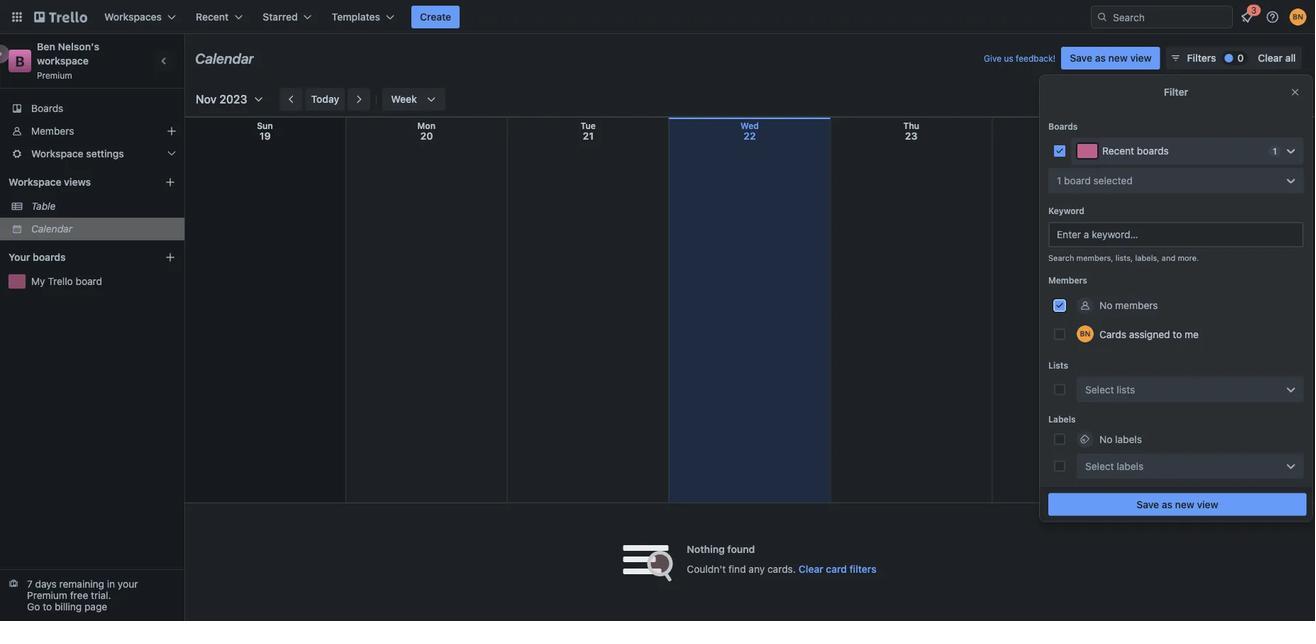 Task type: vqa. For each thing, say whether or not it's contained in the screenshot.
Board creation restrictions 'private'
no



Task type: describe. For each thing, give the bounding box(es) containing it.
labels,
[[1135, 254, 1160, 263]]

Enter a keyword… text field
[[1049, 222, 1304, 248]]

20
[[420, 130, 433, 142]]

nothing
[[687, 544, 725, 555]]

today button
[[305, 88, 345, 111]]

card
[[826, 564, 847, 575]]

25
[[1228, 130, 1241, 142]]

create
[[420, 11, 451, 23]]

clear all button
[[1253, 47, 1302, 70]]

days
[[35, 579, 57, 590]]

0 horizontal spatial calendar
[[31, 223, 72, 235]]

19
[[260, 130, 271, 142]]

your
[[9, 251, 30, 263]]

give us feedback!
[[984, 53, 1056, 63]]

my trello board link
[[31, 275, 176, 289]]

couldn't
[[687, 564, 726, 575]]

labels
[[1049, 415, 1076, 425]]

lists
[[1117, 384, 1135, 396]]

ben nelson's workspace premium
[[37, 41, 102, 80]]

members,
[[1077, 254, 1114, 263]]

ben
[[37, 41, 55, 52]]

starred button
[[254, 6, 320, 28]]

b link
[[9, 50, 31, 72]]

3 notifications image
[[1239, 9, 1256, 26]]

1 vertical spatial save as new view
[[1137, 499, 1219, 510]]

create a view image
[[165, 177, 176, 188]]

couldn't find any cards. clear card filters
[[687, 564, 877, 575]]

week button
[[383, 88, 445, 111]]

clear inside button
[[1258, 52, 1283, 64]]

labels for no labels
[[1115, 433, 1142, 445]]

clear card filters button
[[799, 563, 877, 577]]

select for select lists
[[1085, 384, 1114, 396]]

trello
[[48, 276, 73, 287]]

week
[[391, 93, 417, 105]]

page
[[84, 601, 107, 613]]

1 board selected
[[1057, 175, 1133, 187]]

search image
[[1097, 11, 1108, 23]]

search members, lists, labels, and more.
[[1049, 254, 1199, 263]]

2023
[[219, 93, 247, 106]]

more.
[[1178, 254, 1199, 263]]

views
[[64, 176, 91, 188]]

your
[[118, 579, 138, 590]]

1 horizontal spatial new
[[1175, 499, 1195, 510]]

labels for select labels
[[1117, 460, 1144, 472]]

cards
[[1100, 328, 1127, 340]]

nov
[[196, 93, 217, 106]]

1 vertical spatial board
[[76, 276, 102, 287]]

in
[[107, 579, 115, 590]]

no labels
[[1100, 433, 1142, 445]]

filter
[[1164, 86, 1188, 98]]

select labels
[[1085, 460, 1144, 472]]

give
[[984, 53, 1002, 63]]

7
[[27, 579, 33, 590]]

boards for recent boards
[[1137, 145, 1169, 157]]

workspaces
[[104, 11, 162, 23]]

feedback!
[[1016, 53, 1056, 63]]

recent for recent boards
[[1102, 145, 1134, 157]]

view for the top save as new view button
[[1130, 52, 1152, 64]]

as for bottommost save as new view button
[[1162, 499, 1173, 510]]

give us feedback! link
[[984, 53, 1056, 63]]

recent boards
[[1102, 145, 1169, 157]]

selected
[[1094, 175, 1133, 187]]

remaining
[[59, 579, 104, 590]]

free
[[70, 590, 88, 602]]

workspace navigation collapse icon image
[[155, 51, 175, 71]]

filters
[[1187, 52, 1216, 64]]

1 vertical spatial save as new view button
[[1049, 493, 1307, 516]]

thu
[[904, 121, 920, 131]]

0
[[1238, 52, 1244, 64]]

1 vertical spatial members
[[1049, 275, 1088, 285]]

members link
[[0, 120, 184, 143]]

b
[[15, 52, 25, 69]]

your boards
[[9, 251, 66, 263]]

1 for 1
[[1273, 146, 1277, 156]]

Calendar text field
[[195, 45, 254, 72]]

24
[[1067, 130, 1079, 142]]

my trello board
[[31, 276, 102, 287]]

lists
[[1049, 361, 1069, 371]]

nov 2023
[[196, 93, 247, 106]]

0 vertical spatial boards
[[31, 103, 63, 114]]

as for the top save as new view button
[[1095, 52, 1106, 64]]

fri
[[1068, 121, 1079, 131]]

1 horizontal spatial calendar
[[195, 50, 254, 66]]

0 vertical spatial save as new view button
[[1061, 47, 1160, 70]]

0 vertical spatial save as new view
[[1070, 52, 1152, 64]]

0 vertical spatial board
[[1064, 175, 1091, 187]]

primary element
[[0, 0, 1315, 34]]

table link
[[31, 199, 176, 214]]

workspace views
[[9, 176, 91, 188]]

cards assigned to me
[[1100, 328, 1199, 340]]

filters
[[850, 564, 877, 575]]

Search field
[[1108, 6, 1232, 28]]



Task type: locate. For each thing, give the bounding box(es) containing it.
0 horizontal spatial clear
[[799, 564, 823, 575]]

starred
[[263, 11, 298, 23]]

calendar down recent dropdown button
[[195, 50, 254, 66]]

1
[[1273, 146, 1277, 156], [1057, 175, 1062, 187]]

cards.
[[768, 564, 796, 575]]

1 horizontal spatial 1
[[1273, 146, 1277, 156]]

go
[[27, 601, 40, 613]]

0 horizontal spatial board
[[76, 276, 102, 287]]

1 vertical spatial no
[[1100, 433, 1113, 445]]

0 horizontal spatial save
[[1070, 52, 1093, 64]]

no for no labels
[[1100, 433, 1113, 445]]

members
[[1115, 300, 1158, 311]]

us
[[1004, 53, 1014, 63]]

workspace settings button
[[0, 143, 184, 165]]

boards up 1 board selected
[[1049, 121, 1078, 131]]

close popover image
[[1290, 87, 1301, 98]]

0 vertical spatial as
[[1095, 52, 1106, 64]]

1 vertical spatial labels
[[1117, 460, 1144, 472]]

add board image
[[165, 252, 176, 263]]

recent
[[196, 11, 229, 23], [1102, 145, 1134, 157]]

1 horizontal spatial as
[[1162, 499, 1173, 510]]

no up cards
[[1100, 300, 1113, 311]]

0 vertical spatial select
[[1085, 384, 1114, 396]]

to inside 7 days remaining in your premium free trial. go to billing page
[[43, 601, 52, 613]]

assigned
[[1129, 328, 1170, 340]]

21
[[583, 130, 594, 142]]

0 horizontal spatial as
[[1095, 52, 1106, 64]]

1 vertical spatial new
[[1175, 499, 1195, 510]]

labels down no labels
[[1117, 460, 1144, 472]]

1 vertical spatial calendar
[[31, 223, 72, 235]]

0 vertical spatial view
[[1130, 52, 1152, 64]]

ben nelson's workspace link
[[37, 41, 102, 67]]

1 horizontal spatial ben nelson (bennelson96) image
[[1290, 9, 1307, 26]]

found
[[727, 544, 755, 555]]

ben nelson (bennelson96) image left cards
[[1077, 326, 1094, 343]]

1 vertical spatial boards
[[1049, 121, 1078, 131]]

workspace for workspace views
[[9, 176, 61, 188]]

0 horizontal spatial recent
[[196, 11, 229, 23]]

go to billing page link
[[27, 601, 107, 613]]

templates
[[332, 11, 380, 23]]

0 vertical spatial labels
[[1115, 433, 1142, 445]]

board up keyword on the right top
[[1064, 175, 1091, 187]]

0 horizontal spatial boards
[[33, 251, 66, 263]]

any
[[749, 564, 765, 575]]

1 no from the top
[[1100, 300, 1113, 311]]

workspace up table
[[9, 176, 61, 188]]

keyword
[[1049, 206, 1085, 216]]

2 no from the top
[[1100, 433, 1113, 445]]

0 horizontal spatial to
[[43, 601, 52, 613]]

clear
[[1258, 52, 1283, 64], [799, 564, 823, 575]]

as
[[1095, 52, 1106, 64], [1162, 499, 1173, 510]]

0 vertical spatial to
[[1173, 328, 1182, 340]]

0 vertical spatial premium
[[37, 70, 72, 80]]

labels
[[1115, 433, 1142, 445], [1117, 460, 1144, 472]]

no for no members
[[1100, 300, 1113, 311]]

recent for recent
[[196, 11, 229, 23]]

boards up my
[[33, 251, 66, 263]]

mon
[[418, 121, 436, 131]]

1 horizontal spatial save
[[1137, 499, 1159, 510]]

members down search
[[1049, 275, 1088, 285]]

0 vertical spatial boards
[[1137, 145, 1169, 157]]

0 vertical spatial calendar
[[195, 50, 254, 66]]

view for bottommost save as new view button
[[1197, 499, 1219, 510]]

0 horizontal spatial ben nelson (bennelson96) image
[[1077, 326, 1094, 343]]

0 vertical spatial members
[[31, 125, 74, 137]]

1 horizontal spatial clear
[[1258, 52, 1283, 64]]

22
[[744, 130, 756, 142]]

1 vertical spatial clear
[[799, 564, 823, 575]]

no
[[1100, 300, 1113, 311], [1100, 433, 1113, 445]]

my
[[31, 276, 45, 287]]

1 vertical spatial recent
[[1102, 145, 1134, 157]]

boards down workspace
[[31, 103, 63, 114]]

boards link
[[0, 97, 184, 120]]

board down your boards with 1 items element
[[76, 276, 102, 287]]

1 vertical spatial as
[[1162, 499, 1173, 510]]

save as new view button
[[1061, 47, 1160, 70], [1049, 493, 1307, 516]]

lists,
[[1116, 254, 1133, 263]]

recent button
[[187, 6, 251, 28]]

ben nelson (bennelson96) image inside primary element
[[1290, 9, 1307, 26]]

ben nelson (bennelson96) image
[[1290, 9, 1307, 26], [1077, 326, 1094, 343]]

0 horizontal spatial boards
[[31, 103, 63, 114]]

workspace inside popup button
[[31, 148, 83, 160]]

boards down filter
[[1137, 145, 1169, 157]]

1 horizontal spatial view
[[1197, 499, 1219, 510]]

1 vertical spatial 1
[[1057, 175, 1062, 187]]

clear all
[[1258, 52, 1296, 64]]

0 horizontal spatial members
[[31, 125, 74, 137]]

7 days remaining in your premium free trial. go to billing page
[[27, 579, 138, 613]]

1 horizontal spatial boards
[[1049, 121, 1078, 131]]

0 vertical spatial no
[[1100, 300, 1113, 311]]

clear left all
[[1258, 52, 1283, 64]]

board
[[1064, 175, 1091, 187], [76, 276, 102, 287]]

save for the top save as new view button
[[1070, 52, 1093, 64]]

clear left card
[[799, 564, 823, 575]]

and
[[1162, 254, 1176, 263]]

calendar down table
[[31, 223, 72, 235]]

workspace
[[31, 148, 83, 160], [9, 176, 61, 188]]

1 vertical spatial save
[[1137, 499, 1159, 510]]

today
[[311, 93, 339, 105]]

select for select labels
[[1085, 460, 1114, 472]]

all
[[1286, 52, 1296, 64]]

premium inside 7 days remaining in your premium free trial. go to billing page
[[27, 590, 67, 602]]

1 vertical spatial boards
[[33, 251, 66, 263]]

premium inside ben nelson's workspace premium
[[37, 70, 72, 80]]

0 vertical spatial recent
[[196, 11, 229, 23]]

new
[[1109, 52, 1128, 64], [1175, 499, 1195, 510]]

save right feedback!
[[1070, 52, 1093, 64]]

ben nelson (bennelson96) image right 'open information menu' icon
[[1290, 9, 1307, 26]]

nov 2023 button
[[190, 88, 264, 111]]

0 vertical spatial save
[[1070, 52, 1093, 64]]

0 vertical spatial ben nelson (bennelson96) image
[[1290, 9, 1307, 26]]

1 select from the top
[[1085, 384, 1114, 396]]

workspace settings
[[31, 148, 124, 160]]

1 horizontal spatial boards
[[1137, 145, 1169, 157]]

billing
[[55, 601, 82, 613]]

boards for your boards
[[33, 251, 66, 263]]

1 vertical spatial workspace
[[9, 176, 61, 188]]

0 vertical spatial new
[[1109, 52, 1128, 64]]

no up the select labels
[[1100, 433, 1113, 445]]

workspace up workspace views
[[31, 148, 83, 160]]

me
[[1185, 328, 1199, 340]]

boards
[[1137, 145, 1169, 157], [33, 251, 66, 263]]

back to home image
[[34, 6, 87, 28]]

labels up the select labels
[[1115, 433, 1142, 445]]

members up workspace settings
[[31, 125, 74, 137]]

view
[[1130, 52, 1152, 64], [1197, 499, 1219, 510]]

1 vertical spatial ben nelson (bennelson96) image
[[1077, 326, 1094, 343]]

1 vertical spatial premium
[[27, 590, 67, 602]]

1 horizontal spatial board
[[1064, 175, 1091, 187]]

wed
[[741, 121, 759, 131]]

workspace for workspace settings
[[31, 148, 83, 160]]

0 vertical spatial clear
[[1258, 52, 1283, 64]]

settings
[[86, 148, 124, 160]]

2 select from the top
[[1085, 460, 1114, 472]]

recent up the "calendar" text box
[[196, 11, 229, 23]]

nothing found image
[[623, 546, 673, 582]]

save
[[1070, 52, 1093, 64], [1137, 499, 1159, 510]]

0 horizontal spatial 1
[[1057, 175, 1062, 187]]

1 horizontal spatial members
[[1049, 275, 1088, 285]]

open information menu image
[[1266, 10, 1280, 24]]

select left the lists
[[1085, 384, 1114, 396]]

workspaces button
[[96, 6, 184, 28]]

select lists
[[1085, 384, 1135, 396]]

sun
[[257, 121, 273, 131]]

search
[[1049, 254, 1074, 263]]

your boards with 1 items element
[[9, 249, 143, 266]]

calendar link
[[31, 222, 176, 236]]

to left the me
[[1173, 328, 1182, 340]]

workspace
[[37, 55, 89, 67]]

0 vertical spatial 1
[[1273, 146, 1277, 156]]

tue
[[581, 121, 596, 131]]

0 horizontal spatial new
[[1109, 52, 1128, 64]]

0 horizontal spatial view
[[1130, 52, 1152, 64]]

1 vertical spatial select
[[1085, 460, 1114, 472]]

recent inside dropdown button
[[196, 11, 229, 23]]

1 horizontal spatial recent
[[1102, 145, 1134, 157]]

create button
[[411, 6, 460, 28]]

save down the select labels
[[1137, 499, 1159, 510]]

table
[[31, 200, 56, 212]]

to right go
[[43, 601, 52, 613]]

select down no labels
[[1085, 460, 1114, 472]]

1 for 1 board selected
[[1057, 175, 1062, 187]]

1 vertical spatial view
[[1197, 499, 1219, 510]]

select
[[1085, 384, 1114, 396], [1085, 460, 1114, 472]]

premium
[[37, 70, 72, 80], [27, 590, 67, 602]]

0 vertical spatial workspace
[[31, 148, 83, 160]]

1 vertical spatial to
[[43, 601, 52, 613]]

save for bottommost save as new view button
[[1137, 499, 1159, 510]]

1 horizontal spatial to
[[1173, 328, 1182, 340]]

nelson's
[[58, 41, 99, 52]]

23
[[905, 130, 918, 142]]

recent up the selected
[[1102, 145, 1134, 157]]



